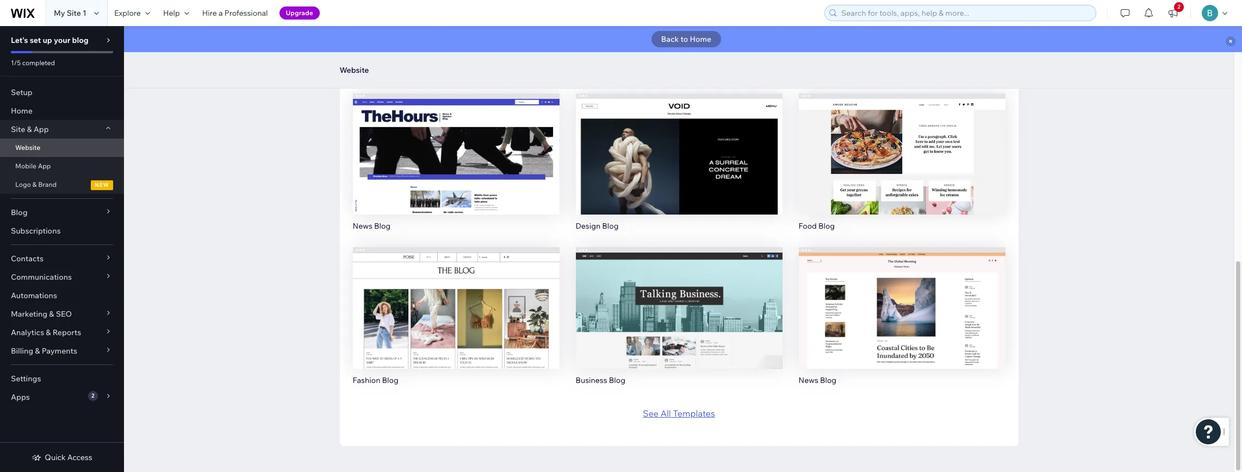 Task type: vqa. For each thing, say whether or not it's contained in the screenshot.
See All Templates
yes



Task type: describe. For each thing, give the bounding box(es) containing it.
1/5
[[11, 59, 21, 67]]

see all templates button
[[643, 407, 715, 421]]

settings
[[11, 374, 41, 384]]

app inside "popup button"
[[34, 125, 49, 134]]

quick access button
[[32, 453, 92, 463]]

1 horizontal spatial site
[[67, 8, 81, 18]]

home link
[[0, 102, 124, 120]]

marketing
[[11, 310, 47, 319]]

contacts button
[[0, 250, 124, 268]]

website link
[[0, 139, 124, 157]]

site & app
[[11, 125, 49, 134]]

reports
[[53, 328, 81, 338]]

automations
[[11, 291, 57, 301]]

1 vertical spatial news blog
[[799, 376, 837, 386]]

home inside button
[[690, 34, 712, 44]]

back to home button
[[652, 31, 722, 47]]

upgrade
[[286, 9, 313, 17]]

back to home
[[661, 34, 712, 44]]

help button
[[157, 0, 196, 26]]

analytics & reports button
[[0, 324, 124, 342]]

design blog
[[576, 222, 619, 231]]

logo
[[15, 181, 31, 189]]

new
[[95, 182, 109, 189]]

1/5 completed
[[11, 59, 55, 67]]

site & app button
[[0, 120, 124, 139]]

billing & payments
[[11, 347, 77, 356]]

to
[[681, 34, 688, 44]]

communications button
[[0, 268, 124, 287]]

set
[[30, 35, 41, 45]]

hire a professional
[[202, 8, 268, 18]]

seo
[[56, 310, 72, 319]]

website for website link
[[15, 144, 40, 152]]

2 button
[[1162, 0, 1186, 26]]

hire
[[202, 8, 217, 18]]

0 horizontal spatial news
[[353, 222, 373, 231]]

website button
[[334, 62, 375, 78]]

upgrade button
[[279, 7, 320, 20]]

fashion
[[353, 376, 381, 386]]

fashion blog
[[353, 376, 399, 386]]

blog
[[72, 35, 89, 45]]

website for the website button
[[340, 65, 369, 75]]

contacts
[[11, 254, 44, 264]]

& for billing
[[35, 347, 40, 356]]

food
[[799, 222, 817, 231]]

setup link
[[0, 83, 124, 102]]

2 inside 2 button
[[1178, 3, 1181, 10]]

2 inside sidebar element
[[91, 393, 94, 400]]

my site 1
[[54, 8, 86, 18]]

communications
[[11, 273, 72, 282]]

design
[[576, 222, 601, 231]]

& for analytics
[[46, 328, 51, 338]]

mobile app link
[[0, 157, 124, 176]]

let's set up your blog
[[11, 35, 89, 45]]

analytics & reports
[[11, 328, 81, 338]]

mobile app
[[15, 162, 51, 170]]

help
[[163, 8, 180, 18]]

& for marketing
[[49, 310, 54, 319]]



Task type: locate. For each thing, give the bounding box(es) containing it.
my
[[54, 8, 65, 18]]

sidebar element
[[0, 26, 124, 473]]

access
[[67, 453, 92, 463]]

billing
[[11, 347, 33, 356]]

back
[[661, 34, 679, 44]]

let's
[[11, 35, 28, 45]]

& left "reports"
[[46, 328, 51, 338]]

& inside "popup button"
[[27, 125, 32, 134]]

quick
[[45, 453, 66, 463]]

personal blog
[[353, 67, 402, 77]]

business
[[576, 376, 608, 386]]

a
[[219, 8, 223, 18]]

see
[[643, 409, 659, 419]]

subscriptions link
[[0, 222, 124, 240]]

0 vertical spatial news blog
[[353, 222, 391, 231]]

view button
[[433, 159, 479, 178], [656, 159, 702, 178], [879, 159, 925, 178], [433, 313, 479, 332], [656, 313, 702, 332], [879, 313, 925, 332]]

& up mobile in the left of the page
[[27, 125, 32, 134]]

home down setup
[[11, 106, 33, 116]]

site left the '1'
[[67, 8, 81, 18]]

&
[[27, 125, 32, 134], [32, 181, 37, 189], [49, 310, 54, 319], [46, 328, 51, 338], [35, 347, 40, 356]]

explore
[[114, 8, 141, 18]]

0 vertical spatial news
[[353, 222, 373, 231]]

logo & brand
[[15, 181, 57, 189]]

1 vertical spatial app
[[38, 162, 51, 170]]

news
[[353, 222, 373, 231], [799, 376, 819, 386]]

subscriptions
[[11, 226, 61, 236]]

edit button
[[433, 136, 479, 155], [656, 136, 702, 155], [879, 136, 925, 155], [433, 290, 479, 310], [656, 290, 702, 310], [879, 290, 925, 310]]

1 vertical spatial news
[[799, 376, 819, 386]]

marketing & seo button
[[0, 305, 124, 324]]

templates
[[673, 409, 715, 419]]

personal
[[353, 67, 384, 77]]

& left "seo"
[[49, 310, 54, 319]]

apps
[[11, 393, 30, 403]]

payments
[[42, 347, 77, 356]]

0 horizontal spatial website
[[15, 144, 40, 152]]

app
[[34, 125, 49, 134], [38, 162, 51, 170]]

0 vertical spatial app
[[34, 125, 49, 134]]

food blog
[[799, 222, 835, 231]]

0 horizontal spatial site
[[11, 125, 25, 134]]

see all templates
[[643, 409, 715, 419]]

blog button
[[0, 203, 124, 222]]

mobile
[[15, 162, 36, 170]]

completed
[[22, 59, 55, 67]]

business blog
[[576, 376, 626, 386]]

home
[[690, 34, 712, 44], [11, 106, 33, 116]]

0 vertical spatial website
[[340, 65, 369, 75]]

up
[[43, 35, 52, 45]]

1 vertical spatial home
[[11, 106, 33, 116]]

2
[[1178, 3, 1181, 10], [91, 393, 94, 400]]

blog
[[385, 67, 402, 77], [11, 208, 27, 218], [374, 222, 391, 231], [602, 222, 619, 231], [819, 222, 835, 231], [382, 376, 399, 386], [609, 376, 626, 386], [820, 376, 837, 386]]

view
[[446, 163, 466, 174], [669, 163, 689, 174], [892, 163, 912, 174], [446, 317, 466, 328], [669, 317, 689, 328], [892, 317, 912, 328]]

site down setup
[[11, 125, 25, 134]]

site
[[67, 8, 81, 18], [11, 125, 25, 134]]

edit
[[448, 140, 464, 151], [671, 140, 687, 151], [894, 140, 911, 151], [448, 294, 464, 305], [671, 294, 687, 305], [894, 294, 911, 305]]

1
[[83, 8, 86, 18]]

all
[[661, 409, 671, 419]]

home inside sidebar element
[[11, 106, 33, 116]]

website
[[340, 65, 369, 75], [15, 144, 40, 152]]

1 vertical spatial site
[[11, 125, 25, 134]]

your
[[54, 35, 70, 45]]

brand
[[38, 181, 57, 189]]

back to home alert
[[124, 26, 1243, 52]]

quick access
[[45, 453, 92, 463]]

1 horizontal spatial website
[[340, 65, 369, 75]]

app right mobile in the left of the page
[[38, 162, 51, 170]]

automations link
[[0, 287, 124, 305]]

1 horizontal spatial 2
[[1178, 3, 1181, 10]]

website inside sidebar element
[[15, 144, 40, 152]]

0 vertical spatial site
[[67, 8, 81, 18]]

app up website link
[[34, 125, 49, 134]]

Search for tools, apps, help & more... field
[[838, 5, 1093, 21]]

hire a professional link
[[196, 0, 275, 26]]

setup
[[11, 88, 33, 97]]

1 vertical spatial 2
[[91, 393, 94, 400]]

0 horizontal spatial news blog
[[353, 222, 391, 231]]

1 horizontal spatial news
[[799, 376, 819, 386]]

site inside "popup button"
[[11, 125, 25, 134]]

marketing & seo
[[11, 310, 72, 319]]

billing & payments button
[[0, 342, 124, 361]]

blog inside blog dropdown button
[[11, 208, 27, 218]]

0 horizontal spatial 2
[[91, 393, 94, 400]]

& right logo
[[32, 181, 37, 189]]

1 vertical spatial website
[[15, 144, 40, 152]]

settings link
[[0, 370, 124, 388]]

0 horizontal spatial home
[[11, 106, 33, 116]]

home right to
[[690, 34, 712, 44]]

analytics
[[11, 328, 44, 338]]

& right the billing
[[35, 347, 40, 356]]

0 vertical spatial home
[[690, 34, 712, 44]]

website inside button
[[340, 65, 369, 75]]

1 horizontal spatial home
[[690, 34, 712, 44]]

0 vertical spatial 2
[[1178, 3, 1181, 10]]

& for site
[[27, 125, 32, 134]]

1 horizontal spatial news blog
[[799, 376, 837, 386]]

professional
[[225, 8, 268, 18]]

& for logo
[[32, 181, 37, 189]]

news blog
[[353, 222, 391, 231], [799, 376, 837, 386]]



